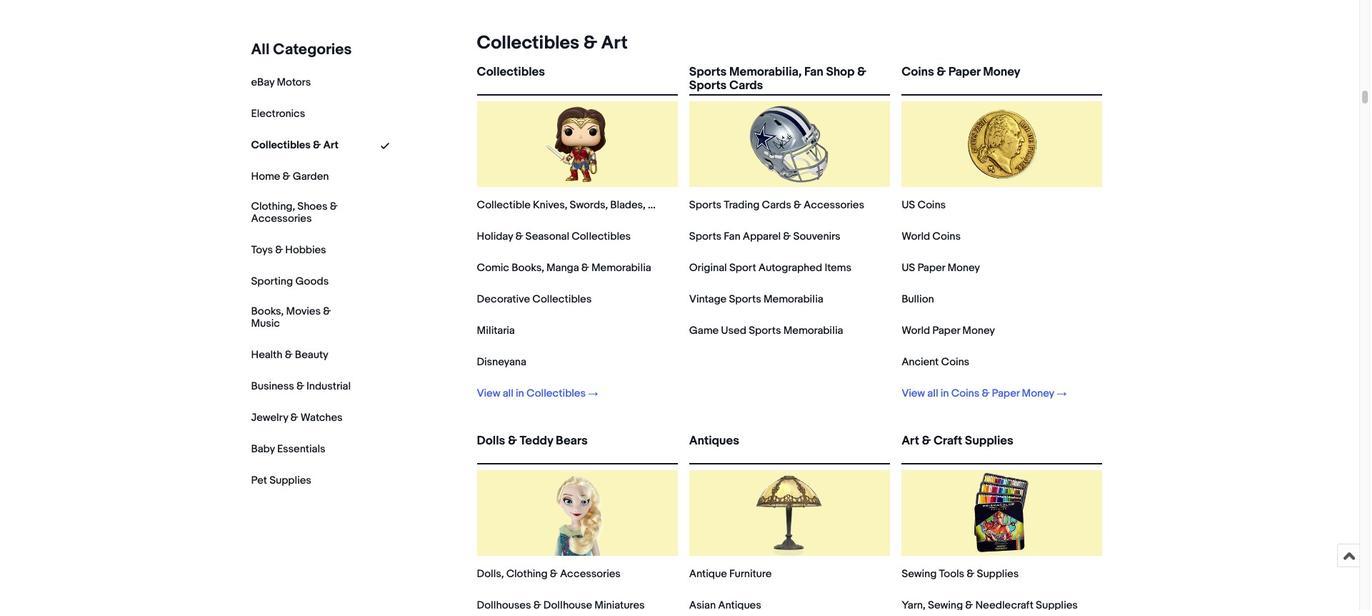 Task type: describe. For each thing, give the bounding box(es) containing it.
pet
[[251, 474, 267, 488]]

sewing tools & supplies link
[[902, 568, 1019, 582]]

supplies for art & craft supplies
[[965, 434, 1014, 449]]

ancient coins link
[[902, 356, 970, 369]]

1 vertical spatial collectibles & art
[[251, 139, 339, 152]]

baby
[[251, 443, 275, 456]]

accessories up apparel
[[696, 199, 756, 212]]

sports fan apparel & souvenirs
[[689, 230, 841, 244]]

armors
[[648, 199, 683, 212]]

us for us paper money
[[902, 262, 916, 275]]

us for us coins
[[902, 199, 916, 212]]

electronics link
[[251, 107, 305, 121]]

memorabilia,
[[730, 65, 802, 79]]

home & garden link
[[251, 170, 329, 184]]

ancient coins
[[902, 356, 970, 369]]

industrial
[[307, 380, 351, 393]]

dolls & teddy bears link
[[477, 434, 678, 461]]

1 vertical spatial art
[[323, 139, 339, 152]]

world for world coins
[[902, 230, 930, 244]]

bears
[[556, 434, 588, 449]]

sports trading cards & accessories
[[689, 199, 865, 212]]

art & craft supplies image
[[960, 471, 1045, 557]]

health & beauty
[[251, 348, 328, 362]]

dolls, clothing & accessories link
[[477, 568, 621, 582]]

sporting goods link
[[251, 275, 329, 289]]

sports fan apparel & souvenirs link
[[689, 230, 841, 244]]

jewelry
[[251, 411, 288, 425]]

sewing tools & supplies
[[902, 568, 1019, 582]]

world coins
[[902, 230, 961, 244]]

jewelry & watches
[[251, 411, 343, 425]]

in for coins & paper money
[[941, 387, 949, 401]]

accessories down dolls & teddy bears image
[[560, 568, 621, 582]]

business & industrial link
[[251, 380, 351, 393]]

original sport autographed items link
[[689, 262, 852, 275]]

all for collectibles
[[503, 387, 514, 401]]

1 vertical spatial collectibles & art link
[[251, 139, 339, 152]]

sporting
[[251, 275, 293, 289]]

art & craft supplies link
[[902, 434, 1103, 461]]

1 vertical spatial fan
[[724, 230, 741, 244]]

health
[[251, 348, 283, 362]]

holiday
[[477, 230, 513, 244]]

vintage sports memorabilia
[[689, 293, 824, 307]]

decorative collectibles
[[477, 293, 592, 307]]

1 vertical spatial memorabilia
[[764, 293, 824, 307]]

collectible
[[477, 199, 531, 212]]

electronics
[[251, 107, 305, 121]]

trading
[[724, 199, 760, 212]]

used
[[721, 324, 747, 338]]

accessories inside clothing, shoes & accessories
[[251, 212, 312, 226]]

world paper money link
[[902, 324, 995, 338]]

business & industrial
[[251, 380, 351, 393]]

us coins
[[902, 199, 946, 212]]

holiday & seasonal collectibles
[[477, 230, 631, 244]]

decorative collectibles link
[[477, 293, 592, 307]]

motors
[[277, 76, 311, 89]]

comic books, manga & memorabilia
[[477, 262, 651, 275]]

coins for us
[[918, 199, 946, 212]]

disneyana link
[[477, 356, 527, 369]]

vintage sports memorabilia link
[[689, 293, 824, 307]]

1 vertical spatial cards
[[762, 199, 792, 212]]

view for collectibles
[[477, 387, 500, 401]]

dolls, clothing & accessories
[[477, 568, 621, 582]]

books, movies & music
[[251, 305, 331, 331]]

1 horizontal spatial art
[[601, 32, 628, 54]]

home
[[251, 170, 280, 184]]

watches
[[301, 411, 343, 425]]

categories
[[273, 41, 352, 59]]

world paper money
[[902, 324, 995, 338]]

antique furniture
[[689, 568, 772, 582]]

sports memorabilia, fan shop & sports cards
[[689, 65, 867, 93]]

& inside the dolls & teddy bears link
[[508, 434, 517, 449]]

autographed
[[759, 262, 823, 275]]

craft
[[934, 434, 963, 449]]

sport
[[730, 262, 756, 275]]

cards inside sports memorabilia, fan shop & sports cards
[[730, 79, 763, 93]]

shoes
[[297, 200, 328, 214]]

garden
[[293, 170, 329, 184]]

antiques image
[[747, 471, 833, 557]]

game used sports memorabilia link
[[689, 324, 843, 338]]

ebay motors link
[[251, 76, 311, 89]]

game
[[689, 324, 719, 338]]

home & garden
[[251, 170, 329, 184]]

antiques
[[689, 434, 739, 449]]

collectible knives, swords, blades, armors & accessories link
[[477, 199, 756, 212]]

coins for ancient
[[941, 356, 970, 369]]

militaria
[[477, 324, 515, 338]]

manga
[[547, 262, 579, 275]]

ebay motors
[[251, 76, 311, 89]]

business
[[251, 380, 294, 393]]

clothing,
[[251, 200, 295, 214]]

& inside clothing, shoes & accessories
[[330, 200, 338, 214]]

us paper money link
[[902, 262, 980, 275]]

supplies for sewing tools & supplies
[[977, 568, 1019, 582]]

art inside art & craft supplies "link"
[[902, 434, 920, 449]]

ancient
[[902, 356, 939, 369]]

collectible knives, swords, blades, armors & accessories
[[477, 199, 756, 212]]



Task type: locate. For each thing, give the bounding box(es) containing it.
art up garden
[[323, 139, 339, 152]]

0 horizontal spatial view
[[477, 387, 500, 401]]

view for coins & paper money
[[902, 387, 925, 401]]

jewelry & watches link
[[251, 411, 343, 425]]

clothing, shoes & accessories link
[[251, 200, 351, 226]]

us coins link
[[902, 199, 946, 212]]

2 vertical spatial memorabilia
[[784, 324, 843, 338]]

coins for world
[[933, 230, 961, 244]]

items
[[825, 262, 852, 275]]

coins & paper money link
[[902, 65, 1103, 91]]

0 vertical spatial world
[[902, 230, 930, 244]]

sewing
[[902, 568, 937, 582]]

1 horizontal spatial collectibles & art link
[[471, 32, 628, 54]]

sports
[[689, 65, 727, 79], [689, 79, 727, 93], [689, 199, 722, 212], [689, 230, 722, 244], [729, 293, 762, 307], [749, 324, 781, 338]]

us up world coins
[[902, 199, 916, 212]]

bullion link
[[902, 293, 934, 307]]

original
[[689, 262, 727, 275]]

antiques link
[[689, 434, 891, 461]]

all
[[251, 41, 270, 59]]

& inside "coins & paper money" link
[[937, 65, 946, 79]]

movies
[[286, 305, 321, 319]]

fan left shop
[[805, 65, 824, 79]]

collectibles & art link up collectibles link
[[471, 32, 628, 54]]

collectibles & art up home & garden
[[251, 139, 339, 152]]

all for coins & paper money
[[928, 387, 939, 401]]

books, movies & music link
[[251, 305, 351, 331]]

toys & hobbies
[[251, 244, 326, 257]]

view
[[477, 387, 500, 401], [902, 387, 925, 401]]

2 world from the top
[[902, 324, 930, 338]]

2 in from the left
[[941, 387, 949, 401]]

bullion
[[902, 293, 934, 307]]

cards
[[730, 79, 763, 93], [762, 199, 792, 212]]

pet supplies link
[[251, 474, 311, 488]]

0 vertical spatial books,
[[512, 262, 544, 275]]

furniture
[[730, 568, 772, 582]]

collectibles & art link up home & garden
[[251, 139, 339, 152]]

0 horizontal spatial collectibles & art
[[251, 139, 339, 152]]

1 in from the left
[[516, 387, 524, 401]]

0 vertical spatial collectibles & art
[[477, 32, 628, 54]]

0 vertical spatial collectibles & art link
[[471, 32, 628, 54]]

holiday & seasonal collectibles link
[[477, 230, 631, 244]]

supplies right craft on the bottom right of the page
[[965, 434, 1014, 449]]

world down us coins link
[[902, 230, 930, 244]]

2 vertical spatial art
[[902, 434, 920, 449]]

2 view from the left
[[902, 387, 925, 401]]

0 vertical spatial us
[[902, 199, 916, 212]]

comic books, manga & memorabilia link
[[477, 262, 651, 275]]

music
[[251, 317, 280, 331]]

0 vertical spatial cards
[[730, 79, 763, 93]]

tools
[[939, 568, 965, 582]]

world coins link
[[902, 230, 961, 244]]

world for world paper money
[[902, 324, 930, 338]]

all categories
[[251, 41, 352, 59]]

1 us from the top
[[902, 199, 916, 212]]

sporting goods
[[251, 275, 329, 289]]

collectibles & art
[[477, 32, 628, 54], [251, 139, 339, 152]]

books, inside books, movies & music
[[251, 305, 284, 319]]

all down ancient coins
[[928, 387, 939, 401]]

apparel
[[743, 230, 781, 244]]

coins & paper money image
[[960, 101, 1045, 187]]

memorabilia down vintage sports memorabilia link
[[784, 324, 843, 338]]

coins & paper money
[[902, 65, 1021, 79]]

2 vertical spatial supplies
[[977, 568, 1019, 582]]

vintage
[[689, 293, 727, 307]]

comic
[[477, 262, 509, 275]]

pet supplies
[[251, 474, 311, 488]]

view down disneyana 'link'
[[477, 387, 500, 401]]

art left craft on the bottom right of the page
[[902, 434, 920, 449]]

1 horizontal spatial books,
[[512, 262, 544, 275]]

fan inside sports memorabilia, fan shop & sports cards
[[805, 65, 824, 79]]

2 all from the left
[[928, 387, 939, 401]]

sports memorabilia, fan shop & sports cards image
[[747, 101, 833, 187]]

& inside books, movies & music
[[323, 305, 331, 319]]

& inside sports memorabilia, fan shop & sports cards
[[858, 65, 867, 79]]

blades,
[[611, 199, 646, 212]]

sports trading cards & accessories link
[[689, 199, 865, 212]]

supplies right the tools
[[977, 568, 1019, 582]]

collectibles image
[[535, 101, 620, 187]]

0 vertical spatial memorabilia
[[592, 262, 651, 275]]

world
[[902, 230, 930, 244], [902, 324, 930, 338]]

collectibles & art up collectibles link
[[477, 32, 628, 54]]

view all in coins & paper money
[[902, 387, 1055, 401]]

view down ancient
[[902, 387, 925, 401]]

1 horizontal spatial collectibles & art
[[477, 32, 628, 54]]

toys
[[251, 244, 273, 257]]

dolls,
[[477, 568, 504, 582]]

0 horizontal spatial all
[[503, 387, 514, 401]]

1 world from the top
[[902, 230, 930, 244]]

1 view from the left
[[477, 387, 500, 401]]

us
[[902, 199, 916, 212], [902, 262, 916, 275]]

1 horizontal spatial fan
[[805, 65, 824, 79]]

all
[[503, 387, 514, 401], [928, 387, 939, 401]]

hobbies
[[285, 244, 326, 257]]

knives,
[[533, 199, 568, 212]]

0 horizontal spatial fan
[[724, 230, 741, 244]]

accessories up toys & hobbies link at the left of page
[[251, 212, 312, 226]]

0 vertical spatial art
[[601, 32, 628, 54]]

world down bullion link
[[902, 324, 930, 338]]

1 horizontal spatial view
[[902, 387, 925, 401]]

0 vertical spatial supplies
[[965, 434, 1014, 449]]

decorative
[[477, 293, 530, 307]]

all down disneyana 'link'
[[503, 387, 514, 401]]

1 vertical spatial us
[[902, 262, 916, 275]]

us paper money
[[902, 262, 980, 275]]

1 vertical spatial world
[[902, 324, 930, 338]]

fan
[[805, 65, 824, 79], [724, 230, 741, 244]]

us up bullion
[[902, 262, 916, 275]]

clothing
[[506, 568, 548, 582]]

2 us from the top
[[902, 262, 916, 275]]

books, down sporting
[[251, 305, 284, 319]]

2 horizontal spatial art
[[902, 434, 920, 449]]

view all in collectibles
[[477, 387, 586, 401]]

ebay
[[251, 76, 275, 89]]

books, up the decorative collectibles
[[512, 262, 544, 275]]

memorabilia down autographed
[[764, 293, 824, 307]]

in
[[516, 387, 524, 401], [941, 387, 949, 401]]

disneyana
[[477, 356, 527, 369]]

supplies inside "link"
[[965, 434, 1014, 449]]

1 vertical spatial supplies
[[269, 474, 311, 488]]

dolls & teddy bears image
[[535, 471, 620, 557]]

0 vertical spatial fan
[[805, 65, 824, 79]]

0 horizontal spatial in
[[516, 387, 524, 401]]

souvenirs
[[794, 230, 841, 244]]

art up collectibles link
[[601, 32, 628, 54]]

accessories up souvenirs
[[804, 199, 865, 212]]

teddy
[[520, 434, 553, 449]]

fan left apparel
[[724, 230, 741, 244]]

0 horizontal spatial collectibles & art link
[[251, 139, 339, 152]]

coins
[[902, 65, 934, 79], [918, 199, 946, 212], [933, 230, 961, 244], [941, 356, 970, 369], [952, 387, 980, 401]]

1 horizontal spatial in
[[941, 387, 949, 401]]

&
[[584, 32, 597, 54], [858, 65, 867, 79], [937, 65, 946, 79], [313, 139, 321, 152], [283, 170, 290, 184], [686, 199, 693, 212], [794, 199, 802, 212], [330, 200, 338, 214], [516, 230, 523, 244], [783, 230, 791, 244], [275, 244, 283, 257], [582, 262, 589, 275], [323, 305, 331, 319], [285, 348, 293, 362], [297, 380, 304, 393], [982, 387, 990, 401], [291, 411, 298, 425], [508, 434, 517, 449], [922, 434, 931, 449], [550, 568, 558, 582], [967, 568, 975, 582]]

toys & hobbies link
[[251, 244, 326, 257]]

in for collectibles
[[516, 387, 524, 401]]

1 horizontal spatial all
[[928, 387, 939, 401]]

in down ancient coins link on the right of the page
[[941, 387, 949, 401]]

dolls
[[477, 434, 505, 449]]

goods
[[295, 275, 329, 289]]

beauty
[[295, 348, 328, 362]]

0 horizontal spatial books,
[[251, 305, 284, 319]]

& inside art & craft supplies "link"
[[922, 434, 931, 449]]

memorabilia right manga
[[592, 262, 651, 275]]

original sport autographed items
[[689, 262, 852, 275]]

view all in collectibles link
[[477, 387, 598, 401]]

0 horizontal spatial art
[[323, 139, 339, 152]]

game used sports memorabilia
[[689, 324, 843, 338]]

shop
[[826, 65, 855, 79]]

in down disneyana 'link'
[[516, 387, 524, 401]]

1 vertical spatial books,
[[251, 305, 284, 319]]

view all in coins & paper money link
[[902, 387, 1067, 401]]

antique
[[689, 568, 727, 582]]

1 all from the left
[[503, 387, 514, 401]]

supplies right pet
[[269, 474, 311, 488]]



Task type: vqa. For each thing, say whether or not it's contained in the screenshot.
topmost 'market'
no



